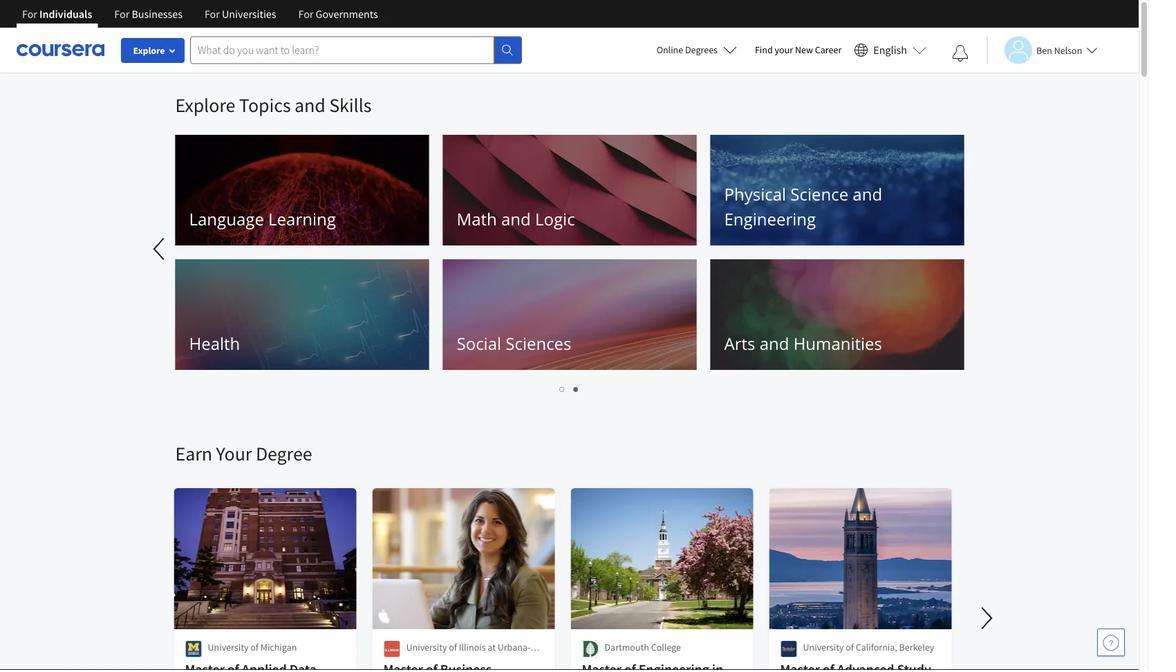 Task type: describe. For each thing, give the bounding box(es) containing it.
dartmouth college link
[[570, 487, 755, 670]]

physical science and engineering
[[725, 183, 883, 230]]

next slide image
[[971, 602, 1004, 635]]

show notifications image
[[952, 45, 969, 62]]

university of illinois at urbana- champaign
[[406, 641, 531, 668]]

social
[[457, 332, 502, 355]]

physical science and engineering image
[[711, 135, 965, 246]]

health image
[[175, 259, 429, 370]]

find your new career
[[755, 44, 842, 56]]

for governments
[[298, 7, 378, 21]]

learning
[[268, 208, 336, 230]]

university of michigan image
[[185, 641, 202, 658]]

language learning image
[[175, 135, 429, 246]]

previous slide image
[[144, 232, 177, 266]]

arts
[[725, 332, 756, 355]]

dartmouth college image
[[582, 641, 599, 658]]

dartmouth
[[605, 641, 649, 654]]

for for individuals
[[22, 7, 37, 21]]

university of california, berkeley image
[[781, 641, 798, 658]]

math and logic link
[[443, 135, 697, 246]]

What do you want to learn? text field
[[190, 36, 495, 64]]

online degrees
[[657, 44, 718, 56]]

online degrees button
[[646, 35, 748, 65]]

arts and humanities image
[[711, 259, 965, 370]]

urbana-
[[498, 641, 531, 654]]

social sciences image
[[443, 259, 697, 370]]

help center image
[[1103, 634, 1120, 651]]

english button
[[849, 28, 932, 73]]

university of illinois at urbana-champaign image
[[384, 641, 401, 658]]

explore topics and skills
[[175, 93, 372, 117]]

university for university of michigan
[[208, 641, 249, 654]]

science
[[791, 183, 849, 205]]

and left logic
[[501, 208, 531, 230]]

for for universities
[[205, 7, 220, 21]]

social sciences
[[457, 332, 572, 355]]

california,
[[856, 641, 898, 654]]

champaign
[[406, 655, 453, 668]]

2
[[574, 382, 579, 395]]

logic
[[535, 208, 575, 230]]

at
[[488, 641, 496, 654]]

of for michigan
[[251, 641, 259, 654]]

ben
[[1037, 44, 1053, 56]]

college
[[651, 641, 681, 654]]

university of michigan link
[[173, 487, 358, 670]]

find
[[755, 44, 773, 56]]

engineering
[[725, 208, 816, 230]]

math and logic image
[[443, 135, 697, 246]]

explore for explore topics and skills
[[175, 93, 235, 117]]

online
[[657, 44, 684, 56]]

explore topics and skills carousel element
[[0, 73, 972, 400]]

degree
[[256, 442, 312, 466]]

sciences
[[506, 332, 572, 355]]

of for illinois
[[449, 641, 457, 654]]

ben nelson button
[[987, 36, 1098, 64]]

math and logic
[[457, 208, 575, 230]]

physical science and engineering link
[[711, 135, 965, 246]]

1 button
[[556, 380, 570, 396]]

for individuals
[[22, 7, 92, 21]]

university of michigan
[[208, 641, 297, 654]]

university of california, berkeley link
[[768, 487, 954, 670]]

of for california,
[[846, 641, 854, 654]]



Task type: vqa. For each thing, say whether or not it's contained in the screenshot.
the topmost "of"
no



Task type: locate. For each thing, give the bounding box(es) containing it.
for for governments
[[298, 7, 314, 21]]

topics
[[239, 93, 291, 117]]

your
[[216, 442, 252, 466]]

michigan
[[261, 641, 297, 654]]

and left skills
[[295, 93, 326, 117]]

for universities
[[205, 7, 276, 21]]

and
[[295, 93, 326, 117], [853, 183, 883, 205], [501, 208, 531, 230], [760, 332, 790, 355]]

for
[[22, 7, 37, 21], [114, 7, 130, 21], [205, 7, 220, 21], [298, 7, 314, 21]]

skills
[[329, 93, 372, 117]]

berkeley
[[900, 641, 935, 654]]

english
[[874, 43, 908, 57]]

3 of from the left
[[846, 641, 854, 654]]

of left california,
[[846, 641, 854, 654]]

ben nelson
[[1037, 44, 1083, 56]]

list
[[175, 380, 964, 396]]

1 vertical spatial explore
[[175, 93, 235, 117]]

arts and humanities
[[725, 332, 883, 355]]

of left illinois
[[449, 641, 457, 654]]

1
[[560, 382, 565, 395]]

language learning
[[189, 208, 336, 230]]

language
[[189, 208, 264, 230]]

businesses
[[132, 7, 183, 21]]

for left businesses
[[114, 7, 130, 21]]

3 university from the left
[[803, 641, 844, 654]]

university up champaign
[[406, 641, 447, 654]]

0 horizontal spatial university
[[208, 641, 249, 654]]

university inside university of illinois at urbana- champaign
[[406, 641, 447, 654]]

2 university from the left
[[406, 641, 447, 654]]

for for businesses
[[114, 7, 130, 21]]

university for university of illinois at urbana- champaign
[[406, 641, 447, 654]]

and right science
[[853, 183, 883, 205]]

coursera image
[[17, 39, 104, 61]]

2 of from the left
[[449, 641, 457, 654]]

health link
[[175, 259, 429, 370]]

language learning link
[[175, 135, 429, 246]]

illinois
[[459, 641, 486, 654]]

1 horizontal spatial explore
[[175, 93, 235, 117]]

math
[[457, 208, 497, 230]]

health
[[189, 332, 240, 355]]

for businesses
[[114, 7, 183, 21]]

0 vertical spatial explore
[[133, 44, 165, 57]]

university of illinois at urbana- champaign link
[[371, 487, 556, 670]]

physical
[[725, 183, 787, 205]]

explore for explore
[[133, 44, 165, 57]]

individuals
[[39, 7, 92, 21]]

explore down for businesses
[[133, 44, 165, 57]]

nelson
[[1055, 44, 1083, 56]]

earn your degree
[[175, 442, 312, 466]]

university right university of michigan icon
[[208, 641, 249, 654]]

3 for from the left
[[205, 7, 220, 21]]

university
[[208, 641, 249, 654], [406, 641, 447, 654], [803, 641, 844, 654]]

for left governments
[[298, 7, 314, 21]]

2 horizontal spatial of
[[846, 641, 854, 654]]

2 horizontal spatial university
[[803, 641, 844, 654]]

list containing 1
[[175, 380, 964, 396]]

4 for from the left
[[298, 7, 314, 21]]

1 for from the left
[[22, 7, 37, 21]]

university of california, berkeley
[[803, 641, 935, 654]]

of
[[251, 641, 259, 654], [449, 641, 457, 654], [846, 641, 854, 654]]

for left universities
[[205, 7, 220, 21]]

governments
[[316, 7, 378, 21]]

for left individuals
[[22, 7, 37, 21]]

explore button
[[121, 38, 185, 63]]

earn your degree carousel element
[[168, 400, 1150, 670]]

2 button
[[570, 380, 583, 396]]

1 of from the left
[[251, 641, 259, 654]]

explore
[[133, 44, 165, 57], [175, 93, 235, 117]]

1 horizontal spatial university
[[406, 641, 447, 654]]

humanities
[[794, 332, 883, 355]]

explore inside "dropdown button"
[[133, 44, 165, 57]]

0 horizontal spatial of
[[251, 641, 259, 654]]

explore left topics at the top left
[[175, 93, 235, 117]]

degrees
[[685, 44, 718, 56]]

find your new career link
[[748, 42, 849, 59]]

1 university from the left
[[208, 641, 249, 654]]

social sciences link
[[443, 259, 697, 370]]

of inside university of illinois at urbana- champaign
[[449, 641, 457, 654]]

1 horizontal spatial of
[[449, 641, 457, 654]]

university right the university of california, berkeley image
[[803, 641, 844, 654]]

new
[[795, 44, 813, 56]]

banner navigation
[[11, 0, 389, 38]]

and inside physical science and engineering
[[853, 183, 883, 205]]

earn
[[175, 442, 212, 466]]

dartmouth college
[[605, 641, 681, 654]]

0 horizontal spatial explore
[[133, 44, 165, 57]]

2 for from the left
[[114, 7, 130, 21]]

and right arts
[[760, 332, 790, 355]]

arts and humanities link
[[711, 259, 965, 370]]

explore inside "element"
[[175, 93, 235, 117]]

None search field
[[190, 36, 522, 64]]

career
[[815, 44, 842, 56]]

universities
[[222, 7, 276, 21]]

your
[[775, 44, 793, 56]]

list inside the explore topics and skills carousel "element"
[[175, 380, 964, 396]]

of left michigan
[[251, 641, 259, 654]]

university for university of california, berkeley
[[803, 641, 844, 654]]



